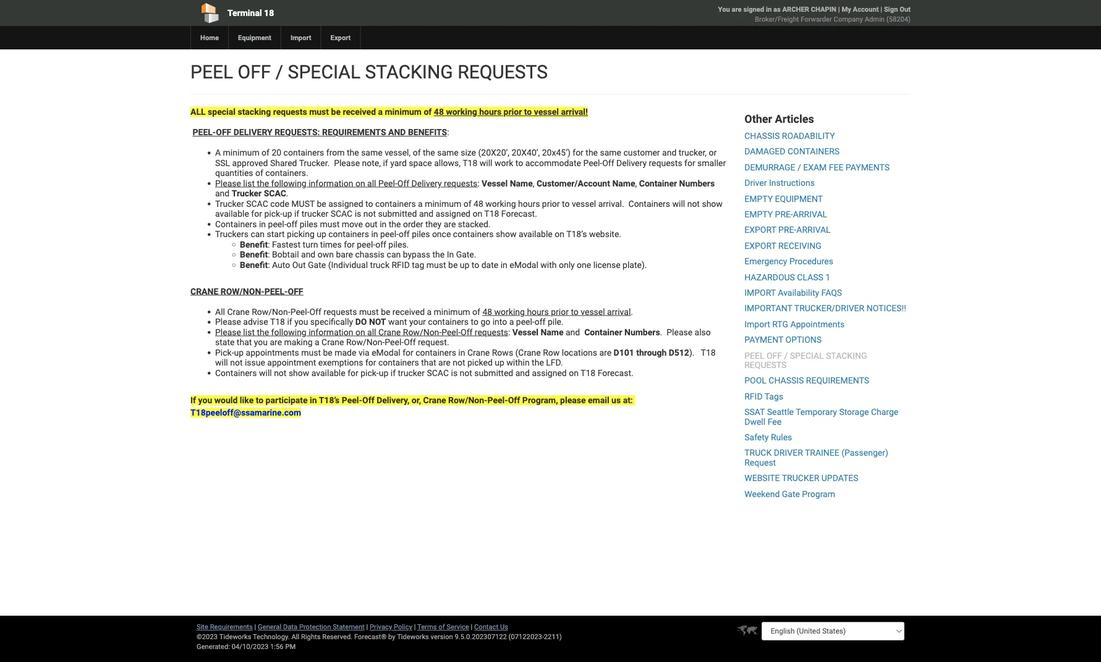 Task type: locate. For each thing, give the bounding box(es) containing it.
list inside a minimum of 20 containers from the same vessel, of the same size (20x20', 20x40', 20x45') for the same customer and trucker, or ssl approved shared trucker.  please note, if yard space allows, t18 will work to accommodate peel-off delivery requests for smaller quantities of containers. please list the following information on all peel-off delivery requests : vessel name , customer/account name , container numbers and trucker scac . trucker scac code must be assigned to containers a minimum of 48 working hours prior to vessel arrival.  containers will not show available for pick-up if trucker scac is not submitted and assigned on t18 forecast. containers in peel-off piles must move out in the order they are stacked. truckers can start picking up containers in peel-off piles once containers show available on t18's website. benefit : fastest turn times for peel-off piles. benefit : bobtail and own bare chassis can bypass the in gate. benefit : auto out gate (individual truck rfid tag must be up to date in emodal with only one license plate).
[[243, 178, 255, 189]]

container inside a minimum of 20 containers from the same vessel, of the same size (20x20', 20x40', 20x45') for the same customer and trucker, or ssl approved shared trucker.  please note, if yard space allows, t18 will work to accommodate peel-off delivery requests for smaller quantities of containers. please list the following information on all peel-off delivery requests : vessel name , customer/account name , container numbers and trucker scac . trucker scac code must be assigned to containers a minimum of 48 working hours prior to vessel arrival.  containers will not show available for pick-up if trucker scac is not submitted and assigned on t18 forecast. containers in peel-off piles must move out in the order they are stacked. truckers can start picking up containers in peel-off piles once containers show available on t18's website. benefit : fastest turn times for peel-off piles. benefit : bobtail and own bare chassis can bypass the in gate. benefit : auto out gate (individual truck rfid tag must be up to date in emodal with only one license plate).
[[639, 178, 677, 189]]

0 horizontal spatial all
[[215, 307, 225, 317]]

the right 20x45')
[[586, 148, 598, 158]]

0 vertical spatial requests
[[458, 61, 548, 83]]

2 horizontal spatial name
[[612, 178, 635, 189]]

1 vertical spatial show
[[496, 229, 516, 240]]

must left in
[[426, 260, 446, 270]]

requests left not
[[324, 307, 357, 317]]

please
[[334, 158, 360, 168], [215, 178, 241, 189], [215, 317, 241, 327], [215, 327, 241, 338], [667, 327, 692, 338]]

will inside the ).   t18 will not issue appointment exemptions for containers that are not picked up within the lfd.
[[215, 358, 228, 368]]

0 vertical spatial requirements
[[322, 127, 386, 138]]

making
[[284, 338, 313, 348]]

0 horizontal spatial ,
[[533, 178, 534, 189]]

2 horizontal spatial assigned
[[532, 368, 567, 378]]

1 following from the top
[[271, 178, 306, 189]]

1 vertical spatial all
[[291, 633, 299, 641]]

be left the made
[[323, 348, 332, 358]]

hours down accommodate
[[518, 199, 540, 209]]

program,
[[522, 396, 558, 406]]

bobtail
[[272, 250, 299, 260]]

peel- down exemptions
[[342, 396, 362, 406]]

lfd.
[[546, 358, 563, 368]]

1 vertical spatial stacking
[[826, 351, 867, 361]]

export
[[744, 225, 776, 235], [744, 241, 776, 251]]

are right they
[[444, 219, 456, 229]]

48 inside all crane row/non-peel-off requests must be received a minimum of 48 working hours prior to vessel arrival . please advise t18 if you specifically do not want your containers to go into a peel-off pile.
[[482, 307, 492, 317]]

1 horizontal spatial t18's
[[566, 229, 587, 240]]

to right work
[[515, 158, 523, 168]]

0 vertical spatial peel-
[[193, 127, 216, 138]]

requirements up storage
[[806, 376, 869, 386]]

program
[[802, 489, 835, 499]]

0 vertical spatial container
[[639, 178, 677, 189]]

requests left smaller
[[649, 158, 682, 168]]

special
[[208, 107, 236, 117]]

1 , from the left
[[533, 178, 534, 189]]

are
[[732, 5, 742, 13], [444, 219, 456, 229], [270, 338, 282, 348], [599, 348, 611, 358], [438, 358, 451, 368]]

requests inside other articles chassis roadability damaged containers demurrage / exam fee payments driver instructions empty equipment empty pre-arrival export pre-arrival export receiving emergency procedures hazardous class 1 import availability faqs important trucker/driver notices!! import rtg appointments payment options peel off / special stacking requests pool chassis requirements rfid tags ssat seattle temporary storage charge dwell fee safety rules truck driver trainee (passenger) request website trucker updates weekend gate program
[[744, 360, 787, 370]]

of right quantities at top
[[255, 168, 263, 178]]

3 same from the left
[[600, 148, 621, 158]]

trucker
[[782, 474, 819, 484]]

rfid inside other articles chassis roadability damaged containers demurrage / exam fee payments driver instructions empty equipment empty pre-arrival export pre-arrival export receiving emergency procedures hazardous class 1 import availability faqs important trucker/driver notices!! import rtg appointments payment options peel off / special stacking requests pool chassis requirements rfid tags ssat seattle temporary storage charge dwell fee safety rules truck driver trainee (passenger) request website trucker updates weekend gate program
[[744, 392, 763, 402]]

1 horizontal spatial emodal
[[510, 260, 538, 270]]

gate down trucker
[[782, 489, 800, 499]]

2 benefit from the top
[[240, 250, 268, 260]]

t18's inside if you would like to participate in t18's peel-off delivery, or, crane row/non-peel-off program, please email us at: t18peeloff@ssamarine.com
[[319, 396, 340, 406]]

privacy policy link
[[370, 623, 412, 632]]

are inside the ).   t18 will not issue appointment exemptions for containers that are not picked up within the lfd.
[[438, 358, 451, 368]]

technology.
[[253, 633, 290, 641]]

a
[[378, 107, 383, 117], [418, 199, 423, 209], [427, 307, 432, 317], [509, 317, 514, 327], [315, 338, 319, 348]]

made
[[335, 348, 356, 358]]

crane inside all crane row/non-peel-off requests must be received a minimum of 48 working hours prior to vessel arrival . please advise t18 if you specifically do not want your containers to go into a peel-off pile.
[[227, 307, 250, 317]]

class
[[797, 272, 823, 282]]

all
[[190, 107, 206, 117]]

t18 up date
[[484, 209, 499, 219]]

0 vertical spatial all
[[367, 178, 376, 189]]

only
[[559, 260, 575, 270]]

0 vertical spatial working
[[446, 107, 477, 117]]

will down appointments
[[259, 368, 272, 378]]

1 horizontal spatial peel
[[744, 351, 764, 361]]

0 horizontal spatial forecast.
[[501, 209, 537, 219]]

1 vertical spatial emodal
[[372, 348, 400, 358]]

20x40',
[[512, 148, 540, 158]]

numbers up "through"
[[624, 327, 660, 338]]

48 inside a minimum of 20 containers from the same vessel, of the same size (20x20', 20x40', 20x45') for the same customer and trucker, or ssl approved shared trucker.  please note, if yard space allows, t18 will work to accommodate peel-off delivery requests for smaller quantities of containers. please list the following information on all peel-off delivery requests : vessel name , customer/account name , container numbers and trucker scac . trucker scac code must be assigned to containers a minimum of 48 working hours prior to vessel arrival.  containers will not show available for pick-up if trucker scac is not submitted and assigned on t18 forecast. containers in peel-off piles must move out in the order they are stacked. truckers can start picking up containers in peel-off piles once containers show available on t18's website. benefit : fastest turn times for peel-off piles. benefit : bobtail and own bare chassis can bypass the in gate. benefit : auto out gate (individual truck rfid tag must be up to date in emodal with only one license plate).
[[474, 199, 483, 209]]

0 horizontal spatial is
[[355, 209, 361, 219]]

by
[[388, 633, 395, 641]]

roadability
[[782, 131, 835, 141]]

piles left once
[[412, 229, 430, 240]]

must
[[291, 199, 315, 209]]

2 vertical spatial show
[[289, 368, 309, 378]]

1 vertical spatial requests
[[744, 360, 787, 370]]

0 vertical spatial hours
[[479, 107, 501, 117]]

1 horizontal spatial assigned
[[436, 209, 470, 219]]

0 horizontal spatial pick-
[[264, 209, 282, 219]]

0 vertical spatial trucker
[[302, 209, 328, 219]]

terminal
[[228, 8, 262, 18]]

that right state
[[237, 338, 252, 348]]

0 horizontal spatial piles
[[300, 219, 318, 229]]

tags
[[765, 392, 783, 402]]

size
[[461, 148, 476, 158]]

0 vertical spatial import
[[290, 34, 311, 42]]

0 vertical spatial received
[[343, 107, 376, 117]]

show right stacked.
[[496, 229, 516, 240]]

import left "export" 'link'
[[290, 34, 311, 42]]

t18 down locations
[[581, 368, 595, 378]]

1 horizontal spatial gate
[[782, 489, 800, 499]]

that inside .  please also state that you are making a crane row/non-peel-off request.
[[237, 338, 252, 348]]

special down options
[[790, 351, 824, 361]]

emodal right via
[[372, 348, 400, 358]]

peel- right into on the top of page
[[516, 317, 535, 327]]

same
[[361, 148, 382, 158], [437, 148, 459, 158], [600, 148, 621, 158]]

pick- inside a minimum of 20 containers from the same vessel, of the same size (20x20', 20x40', 20x45') for the same customer and trucker, or ssl approved shared trucker.  please note, if yard space allows, t18 will work to accommodate peel-off delivery requests for smaller quantities of containers. please list the following information on all peel-off delivery requests : vessel name , customer/account name , container numbers and trucker scac . trucker scac code must be assigned to containers a minimum of 48 working hours prior to vessel arrival.  containers will not show available for pick-up if trucker scac is not submitted and assigned on t18 forecast. containers in peel-off piles must move out in the order they are stacked. truckers can start picking up containers in peel-off piles once containers show available on t18's website. benefit : fastest turn times for peel-off piles. benefit : bobtail and own bare chassis can bypass the in gate. benefit : auto out gate (individual truck rfid tag must be up to date in emodal with only one license plate).
[[264, 209, 282, 219]]

0 horizontal spatial .
[[286, 189, 288, 199]]

benefits
[[408, 127, 447, 138]]

0 horizontal spatial trucker
[[302, 209, 328, 219]]

up inside the ).   t18 will not issue appointment exemptions for containers that are not picked up within the lfd.
[[495, 358, 504, 368]]

1 empty from the top
[[744, 194, 773, 204]]

t18 right allows,
[[463, 158, 477, 168]]

2 horizontal spatial you
[[294, 317, 308, 327]]

1 horizontal spatial all
[[291, 633, 299, 641]]

to up out
[[365, 199, 373, 209]]

1 vertical spatial received
[[392, 307, 425, 317]]

1 horizontal spatial delivery
[[616, 158, 647, 168]]

off left delivery,
[[362, 396, 374, 406]]

2 horizontal spatial available
[[519, 229, 553, 240]]

same left the customer
[[600, 148, 621, 158]]

please inside all crane row/non-peel-off requests must be received a minimum of 48 working hours prior to vessel arrival . please advise t18 if you specifically do not want your containers to go into a peel-off pile.
[[215, 317, 241, 327]]

peel- down all
[[193, 127, 216, 138]]

in
[[766, 5, 772, 13], [259, 219, 266, 229], [380, 219, 387, 229], [371, 229, 378, 240], [501, 260, 507, 270], [458, 348, 465, 358], [310, 396, 317, 406]]

that
[[237, 338, 252, 348], [421, 358, 436, 368]]

1 horizontal spatial vessel
[[512, 327, 538, 338]]

1 all from the top
[[367, 178, 376, 189]]

forecast®
[[354, 633, 387, 641]]

crane down specifically
[[322, 338, 344, 348]]

hours up the (20x20',
[[479, 107, 501, 117]]

work
[[495, 158, 513, 168]]

my account link
[[842, 5, 879, 13]]

t18's left website.
[[566, 229, 587, 240]]

of inside site requirements | general data protection statement | privacy policy | terms of service | contact us ©2023 tideworks technology. all rights reserved. forecast® by tideworks version 9.5.0.202307122 (07122023-2211) generated: 04/10/2023 1:56 pm
[[438, 623, 445, 632]]

special down "export" 'link'
[[288, 61, 360, 83]]

1 vertical spatial 48
[[474, 199, 483, 209]]

1 list from the top
[[243, 178, 255, 189]]

within
[[507, 358, 530, 368]]

a inside a minimum of 20 containers from the same vessel, of the same size (20x20', 20x40', 20x45') for the same customer and trucker, or ssl approved shared trucker.  please note, if yard space allows, t18 will work to accommodate peel-off delivery requests for smaller quantities of containers. please list the following information on all peel-off delivery requests : vessel name , customer/account name , container numbers and trucker scac . trucker scac code must be assigned to containers a minimum of 48 working hours prior to vessel arrival.  containers will not show available for pick-up if trucker scac is not submitted and assigned on t18 forecast. containers in peel-off piles must move out in the order they are stacked. truckers can start picking up containers in peel-off piles once containers show available on t18's website. benefit : fastest turn times for peel-off piles. benefit : bobtail and own bare chassis can bypass the in gate. benefit : auto out gate (individual truck rfid tag must be up to date in emodal with only one license plate).
[[418, 199, 423, 209]]

peel down home
[[190, 61, 233, 83]]

0 vertical spatial empty
[[744, 194, 773, 204]]

special inside other articles chassis roadability damaged containers demurrage / exam fee payments driver instructions empty equipment empty pre-arrival export pre-arrival export receiving emergency procedures hazardous class 1 import availability faqs important trucker/driver notices!! import rtg appointments payment options peel off / special stacking requests pool chassis requirements rfid tags ssat seattle temporary storage charge dwell fee safety rules truck driver trainee (passenger) request website trucker updates weekend gate program
[[790, 351, 824, 361]]

row/non- inside all crane row/non-peel-off requests must be received a minimum of 48 working hours prior to vessel arrival . please advise t18 if you specifically do not want your containers to go into a peel-off pile.
[[252, 307, 290, 317]]

containers left start
[[215, 219, 257, 229]]

sign
[[884, 5, 898, 13]]

stacking up all special stacking requests must be received a minimum of 48 working hours prior to vessel arrival!
[[365, 61, 453, 83]]

1 vertical spatial t18's
[[319, 396, 340, 406]]

is inside a minimum of 20 containers from the same vessel, of the same size (20x20', 20x40', 20x45') for the same customer and trucker, or ssl approved shared trucker.  please note, if yard space allows, t18 will work to accommodate peel-off delivery requests for smaller quantities of containers. please list the following information on all peel-off delivery requests : vessel name , customer/account name , container numbers and trucker scac . trucker scac code must be assigned to containers a minimum of 48 working hours prior to vessel arrival.  containers will not show available for pick-up if trucker scac is not submitted and assigned on t18 forecast. containers in peel-off piles must move out in the order they are stacked. truckers can start picking up containers in peel-off piles once containers show available on t18's website. benefit : fastest turn times for peel-off piles. benefit : bobtail and own bare chassis can bypass the in gate. benefit : auto out gate (individual truck rfid tag must be up to date in emodal with only one license plate).
[[355, 209, 361, 219]]

off inside all crane row/non-peel-off requests must be received a minimum of 48 working hours prior to vessel arrival . please advise t18 if you specifically do not want your containers to go into a peel-off pile.
[[309, 307, 321, 317]]

0 horizontal spatial vessel
[[482, 178, 508, 189]]

0 vertical spatial you
[[294, 317, 308, 327]]

quantities
[[215, 168, 253, 178]]

. inside all crane row/non-peel-off requests must be received a minimum of 48 working hours prior to vessel arrival . please advise t18 if you specifically do not want your containers to go into a peel-off pile.
[[631, 307, 633, 317]]

0 horizontal spatial gate
[[308, 260, 326, 270]]

peel-
[[268, 219, 287, 229], [380, 229, 399, 240], [357, 240, 375, 250], [516, 317, 535, 327]]

allows,
[[434, 158, 461, 168]]

1 vertical spatial gate
[[782, 489, 800, 499]]

1 vertical spatial pick-
[[361, 368, 379, 378]]

0 vertical spatial following
[[271, 178, 306, 189]]

1 horizontal spatial name
[[541, 327, 564, 338]]

1 horizontal spatial peel-
[[264, 287, 288, 297]]

requirements
[[322, 127, 386, 138], [806, 376, 869, 386]]

would
[[214, 396, 238, 406]]

a inside .  please also state that you are making a crane row/non-peel-off request.
[[315, 338, 319, 348]]

off inside all crane row/non-peel-off requests must be received a minimum of 48 working hours prior to vessel arrival . please advise t18 if you specifically do not want your containers to go into a peel-off pile.
[[535, 317, 546, 327]]

0 vertical spatial export
[[744, 225, 776, 235]]

not
[[687, 199, 700, 209], [363, 209, 376, 219], [230, 358, 243, 368], [453, 358, 465, 368], [274, 368, 287, 378], [460, 368, 472, 378]]

1 horizontal spatial trucker
[[398, 368, 425, 378]]

driver
[[744, 178, 767, 188]]

customer/account
[[537, 178, 610, 189]]

truck driver trainee (passenger) request link
[[744, 448, 888, 468]]

2 same from the left
[[437, 148, 459, 158]]

demurrage
[[744, 162, 795, 173]]

working right go at the top of the page
[[494, 307, 525, 317]]

2 information from the top
[[309, 327, 353, 338]]

piles
[[300, 219, 318, 229], [412, 229, 430, 240]]

1 vertical spatial pre-
[[778, 225, 796, 235]]

my
[[842, 5, 851, 13]]

show up participate
[[289, 368, 309, 378]]

policy
[[394, 623, 412, 632]]

crane
[[190, 287, 218, 297]]

row/non- inside if you would like to participate in t18's peel-off delivery, or, crane row/non-peel-off program, please email us at: t18peeloff@ssamarine.com
[[448, 396, 487, 406]]

piles up turn
[[300, 219, 318, 229]]

if you would like to participate in t18's peel-off delivery, or, crane row/non-peel-off program, please email us at: t18peeloff@ssamarine.com
[[190, 396, 635, 418]]

out right auto
[[292, 260, 306, 270]]

locations
[[562, 348, 597, 358]]

t18
[[463, 158, 477, 168], [484, 209, 499, 219], [270, 317, 285, 327], [701, 348, 716, 358], [581, 368, 595, 378]]

row/non-
[[252, 307, 290, 317], [403, 327, 442, 338], [346, 338, 385, 348], [448, 396, 487, 406]]

terms of service link
[[417, 623, 469, 632]]

1 horizontal spatial ,
[[635, 178, 637, 189]]

date
[[481, 260, 498, 270]]

you down advise
[[254, 338, 268, 348]]

empty equipment link
[[744, 194, 823, 204]]

0 horizontal spatial peel-
[[193, 127, 216, 138]]

1 vertical spatial working
[[485, 199, 516, 209]]

payment
[[744, 335, 783, 345]]

if left the yard
[[383, 158, 388, 168]]

protection
[[299, 623, 331, 632]]

in right date
[[501, 260, 507, 270]]

trucker/driver
[[794, 304, 864, 314]]

all inside all crane row/non-peel-off requests must be received a minimum of 48 working hours prior to vessel arrival . please advise t18 if you specifically do not want your containers to go into a peel-off pile.
[[215, 307, 225, 317]]

, down the customer
[[635, 178, 637, 189]]

please left note,
[[334, 158, 360, 168]]

off left the customer
[[602, 158, 614, 168]]

name down the customer
[[612, 178, 635, 189]]

containers up bare at the left of the page
[[328, 229, 369, 240]]

demurrage / exam fee payments link
[[744, 162, 890, 173]]

0 horizontal spatial container
[[584, 327, 622, 338]]

vessel down work
[[482, 178, 508, 189]]

the left in
[[432, 250, 445, 260]]

1 horizontal spatial stacking
[[826, 351, 867, 361]]

2 vertical spatial 48
[[482, 307, 492, 317]]

pre- down empty pre-arrival link on the top of page
[[778, 225, 796, 235]]

0 vertical spatial all
[[215, 307, 225, 317]]

vessel left arrival at the right
[[581, 307, 605, 317]]

0 vertical spatial .
[[286, 189, 288, 199]]

assigned up once
[[436, 209, 470, 219]]

for left smaller
[[684, 158, 695, 168]]

arrival!
[[561, 107, 588, 117]]

a minimum of 20 containers from the same vessel, of the same size (20x20', 20x40', 20x45') for the same customer and trucker, or ssl approved shared trucker.  please note, if yard space allows, t18 will work to accommodate peel-off delivery requests for smaller quantities of containers. please list the following information on all peel-off delivery requests : vessel name , customer/account name , container numbers and trucker scac . trucker scac code must be assigned to containers a minimum of 48 working hours prior to vessel arrival.  containers will not show available for pick-up if trucker scac is not submitted and assigned on t18 forecast. containers in peel-off piles must move out in the order they are stacked. truckers can start picking up containers in peel-off piles once containers show available on t18's website. benefit : fastest turn times for peel-off piles. benefit : bobtail and own bare chassis can bypass the in gate. benefit : auto out gate (individual truck rfid tag must be up to date in emodal with only one license plate).
[[215, 148, 726, 270]]

1 horizontal spatial received
[[392, 307, 425, 317]]

contact us link
[[474, 623, 508, 632]]

prior inside a minimum of 20 containers from the same vessel, of the same size (20x20', 20x40', 20x45') for the same customer and trucker, or ssl approved shared trucker.  please note, if yard space allows, t18 will work to accommodate peel-off delivery requests for smaller quantities of containers. please list the following information on all peel-off delivery requests : vessel name , customer/account name , container numbers and trucker scac . trucker scac code must be assigned to containers a minimum of 48 working hours prior to vessel arrival.  containers will not show available for pick-up if trucker scac is not submitted and assigned on t18 forecast. containers in peel-off piles must move out in the order they are stacked. truckers can start picking up containers in peel-off piles once containers show available on t18's website. benefit : fastest turn times for peel-off piles. benefit : bobtail and own bare chassis can bypass the in gate. benefit : auto out gate (individual truck rfid tag must be up to date in emodal with only one license plate).
[[542, 199, 560, 209]]

48 left into on the top of page
[[482, 307, 492, 317]]

gate inside a minimum of 20 containers from the same vessel, of the same size (20x20', 20x40', 20x45') for the same customer and trucker, or ssl approved shared trucker.  please note, if yard space allows, t18 will work to accommodate peel-off delivery requests for smaller quantities of containers. please list the following information on all peel-off delivery requests : vessel name , customer/account name , container numbers and trucker scac . trucker scac code must be assigned to containers a minimum of 48 working hours prior to vessel arrival.  containers will not show available for pick-up if trucker scac is not submitted and assigned on t18 forecast. containers in peel-off piles must move out in the order they are stacked. truckers can start picking up containers in peel-off piles once containers show available on t18's website. benefit : fastest turn times for peel-off piles. benefit : bobtail and own bare chassis can bypass the in gate. benefit : auto out gate (individual truck rfid tag must be up to date in emodal with only one license plate).
[[308, 260, 326, 270]]

1 horizontal spatial that
[[421, 358, 436, 368]]

1 vertical spatial is
[[451, 368, 458, 378]]

0 horizontal spatial requests
[[458, 61, 548, 83]]

3 benefit from the top
[[240, 260, 268, 270]]

prior inside all crane row/non-peel-off requests must be received a minimum of 48 working hours prior to vessel arrival . please advise t18 if you specifically do not want your containers to go into a peel-off pile.
[[551, 307, 569, 317]]

1 vertical spatial list
[[243, 327, 255, 338]]

of
[[424, 107, 432, 117], [262, 148, 270, 158], [413, 148, 421, 158], [255, 168, 263, 178], [463, 199, 471, 209], [472, 307, 480, 317], [438, 623, 445, 632]]

arrival down "equipment"
[[793, 209, 827, 220]]

arrival up receiving
[[796, 225, 831, 235]]

peel- inside all crane row/non-peel-off requests must be received a minimum of 48 working hours prior to vessel arrival . please advise t18 if you specifically do not want your containers to go into a peel-off pile.
[[290, 307, 309, 317]]

t18 inside all crane row/non-peel-off requests must be received a minimum of 48 working hours prior to vessel arrival . please advise t18 if you specifically do not want your containers to go into a peel-off pile.
[[270, 317, 285, 327]]

pick-
[[264, 209, 282, 219], [361, 368, 379, 378]]

please up pick-
[[215, 327, 241, 338]]

0 horizontal spatial that
[[237, 338, 252, 348]]

a right into on the top of page
[[509, 317, 514, 327]]

:
[[447, 127, 449, 138], [477, 178, 479, 189], [268, 240, 270, 250], [268, 250, 270, 260], [268, 260, 270, 270], [508, 327, 510, 338]]

1:56
[[270, 643, 284, 651]]

up
[[282, 209, 292, 219], [317, 229, 326, 240], [460, 260, 469, 270], [234, 348, 244, 358], [495, 358, 504, 368], [379, 368, 388, 378]]

export up the export receiving link
[[744, 225, 776, 235]]

scac
[[264, 189, 286, 199], [246, 199, 268, 209], [331, 209, 353, 219], [427, 368, 449, 378]]

stacking inside other articles chassis roadability damaged containers demurrage / exam fee payments driver instructions empty equipment empty pre-arrival export pre-arrival export receiving emergency procedures hazardous class 1 import availability faqs important trucker/driver notices!! import rtg appointments payment options peel off / special stacking requests pool chassis requirements rfid tags ssat seattle temporary storage charge dwell fee safety rules truck driver trainee (passenger) request website trucker updates weekend gate program
[[826, 351, 867, 361]]

and left trucker,
[[662, 148, 677, 158]]

all inside a minimum of 20 containers from the same vessel, of the same size (20x20', 20x40', 20x45') for the same customer and trucker, or ssl approved shared trucker.  please note, if yard space allows, t18 will work to accommodate peel-off delivery requests for smaller quantities of containers. please list the following information on all peel-off delivery requests : vessel name , customer/account name , container numbers and trucker scac . trucker scac code must be assigned to containers a minimum of 48 working hours prior to vessel arrival.  containers will not show available for pick-up if trucker scac is not submitted and assigned on t18 forecast. containers in peel-off piles must move out in the order they are stacked. truckers can start picking up containers in peel-off piles once containers show available on t18's website. benefit : fastest turn times for peel-off piles. benefit : bobtail and own bare chassis can bypass the in gate. benefit : auto out gate (individual truck rfid tag must be up to date in emodal with only one license plate).
[[367, 178, 376, 189]]

via
[[358, 348, 369, 358]]

1 vertical spatial numbers
[[624, 327, 660, 338]]

home link
[[190, 26, 228, 49]]

04/10/2023
[[232, 643, 268, 651]]

in inside you are signed in as archer chapin | my account | sign out broker/freight forwarder company admin (58204)
[[766, 5, 772, 13]]

code
[[270, 199, 289, 209]]

1 vertical spatial export
[[744, 241, 776, 251]]

requirements up 'from'
[[322, 127, 386, 138]]

following down shared
[[271, 178, 306, 189]]

1 vertical spatial rfid
[[744, 392, 763, 402]]

2 vertical spatial vessel
[[581, 307, 605, 317]]

2 vertical spatial prior
[[551, 307, 569, 317]]

in left as
[[766, 5, 772, 13]]

0 vertical spatial gate
[[308, 260, 326, 270]]

0 vertical spatial t18's
[[566, 229, 587, 240]]

if right code
[[294, 209, 299, 219]]

damaged containers link
[[744, 147, 840, 157]]

special
[[288, 61, 360, 83], [790, 351, 824, 361]]

the inside the ).   t18 will not issue appointment exemptions for containers that are not picked up within the lfd.
[[532, 358, 544, 368]]

0 horizontal spatial rfid
[[392, 260, 410, 270]]

up left within
[[495, 358, 504, 368]]

0 horizontal spatial received
[[343, 107, 376, 117]]

1 vertical spatial special
[[790, 351, 824, 361]]

0 vertical spatial out
[[900, 5, 911, 13]]

for inside the ).   t18 will not issue appointment exemptions for containers that are not picked up within the lfd.
[[365, 358, 376, 368]]

is
[[355, 209, 361, 219], [451, 368, 458, 378]]

forecast. right stacked.
[[501, 209, 537, 219]]

1 export from the top
[[744, 225, 776, 235]]

a right making in the left bottom of the page
[[315, 338, 319, 348]]

be up peel-off delivery requests: requirements and benefits :
[[331, 107, 341, 117]]

general
[[258, 623, 281, 632]]

0 vertical spatial vessel
[[482, 178, 508, 189]]

important
[[744, 304, 792, 314]]

other articles chassis roadability damaged containers demurrage / exam fee payments driver instructions empty equipment empty pre-arrival export pre-arrival export receiving emergency procedures hazardous class 1 import availability faqs important trucker/driver notices!! import rtg appointments payment options peel off / special stacking requests pool chassis requirements rfid tags ssat seattle temporary storage charge dwell fee safety rules truck driver trainee (passenger) request website trucker updates weekend gate program
[[744, 113, 906, 499]]

forecast. down d101
[[598, 368, 633, 378]]

rfid up ssat
[[744, 392, 763, 402]]

1 vertical spatial can
[[387, 250, 401, 260]]

go
[[481, 317, 490, 327]]

admin
[[865, 15, 885, 23]]

out up (58204)
[[900, 5, 911, 13]]

storage
[[839, 407, 869, 418]]

0 vertical spatial /
[[276, 61, 283, 83]]

crane row/non-peel-off
[[190, 287, 303, 297]]

export up emergency
[[744, 241, 776, 251]]

crane right the or,
[[423, 396, 446, 406]]

1 horizontal spatial numbers
[[679, 178, 715, 189]]

peel- up pick-up appointments must be made via emodal for containers in crane rows (crane row locations are d101 through d512
[[442, 327, 461, 338]]

working inside a minimum of 20 containers from the same vessel, of the same size (20x20', 20x40', 20x45') for the same customer and trucker, or ssl approved shared trucker.  please note, if yard space allows, t18 will work to accommodate peel-off delivery requests for smaller quantities of containers. please list the following information on all peel-off delivery requests : vessel name , customer/account name , container numbers and trucker scac . trucker scac code must be assigned to containers a minimum of 48 working hours prior to vessel arrival.  containers will not show available for pick-up if trucker scac is not submitted and assigned on t18 forecast. containers in peel-off piles must move out in the order they are stacked. truckers can start picking up containers in peel-off piles once containers show available on t18's website. benefit : fastest turn times for peel-off piles. benefit : bobtail and own bare chassis can bypass the in gate. benefit : auto out gate (individual truck rfid tag must be up to date in emodal with only one license plate).
[[485, 199, 516, 209]]

| left the general
[[254, 623, 256, 632]]

requests:
[[275, 127, 320, 138]]

off
[[287, 219, 297, 229], [399, 229, 410, 240], [375, 240, 386, 250], [535, 317, 546, 327]]

off left go at the top of the page
[[461, 327, 473, 338]]

1 information from the top
[[309, 178, 353, 189]]

submitted inside a minimum of 20 containers from the same vessel, of the same size (20x20', 20x40', 20x45') for the same customer and trucker, or ssl approved shared trucker.  please note, if yard space allows, t18 will work to accommodate peel-off delivery requests for smaller quantities of containers. please list the following information on all peel-off delivery requests : vessel name , customer/account name , container numbers and trucker scac . trucker scac code must be assigned to containers a minimum of 48 working hours prior to vessel arrival.  containers will not show available for pick-up if trucker scac is not submitted and assigned on t18 forecast. containers in peel-off piles must move out in the order they are stacked. truckers can start picking up containers in peel-off piles once containers show available on t18's website. benefit : fastest turn times for peel-off piles. benefit : bobtail and own bare chassis can bypass the in gate. benefit : auto out gate (individual truck rfid tag must be up to date in emodal with only one license plate).
[[378, 209, 417, 219]]

1 horizontal spatial special
[[790, 351, 824, 361]]

empty pre-arrival link
[[744, 209, 827, 220]]

please up d512
[[667, 327, 692, 338]]

0 vertical spatial rfid
[[392, 260, 410, 270]]

2 horizontal spatial /
[[797, 162, 801, 173]]

import
[[290, 34, 311, 42], [744, 319, 770, 330]]

gate inside other articles chassis roadability damaged containers demurrage / exam fee payments driver instructions empty equipment empty pre-arrival export pre-arrival export receiving emergency procedures hazardous class 1 import availability faqs important trucker/driver notices!! import rtg appointments payment options peel off / special stacking requests pool chassis requirements rfid tags ssat seattle temporary storage charge dwell fee safety rules truck driver trainee (passenger) request website trucker updates weekend gate program
[[782, 489, 800, 499]]

crane left your
[[378, 327, 401, 338]]

peel- inside .  please also state that you are making a crane row/non-peel-off request.
[[385, 338, 404, 348]]

working up stacked.
[[485, 199, 516, 209]]

you inside if you would like to participate in t18's peel-off delivery, or, crane row/non-peel-off program, please email us at: t18peeloff@ssamarine.com
[[198, 396, 212, 406]]

numbers down smaller
[[679, 178, 715, 189]]

1 vertical spatial containers
[[215, 219, 257, 229]]



Task type: describe. For each thing, give the bounding box(es) containing it.
to right 'pile.'
[[571, 307, 579, 317]]

peel- down out
[[357, 240, 375, 250]]

peel off / special stacking requests
[[190, 61, 548, 83]]

t18 inside the ).   t18 will not issue appointment exemptions for containers that are not picked up within the lfd.
[[701, 348, 716, 358]]

the down approved at the top left
[[257, 178, 269, 189]]

information inside a minimum of 20 containers from the same vessel, of the same size (20x20', 20x40', 20x45') for the same customer and trucker, or ssl approved shared trucker.  please note, if yard space allows, t18 will work to accommodate peel-off delivery requests for smaller quantities of containers. please list the following information on all peel-off delivery requests : vessel name , customer/account name , container numbers and trucker scac . trucker scac code must be assigned to containers a minimum of 48 working hours prior to vessel arrival.  containers will not show available for pick-up if trucker scac is not submitted and assigned on t18 forecast. containers in peel-off piles must move out in the order they are stacked. truckers can start picking up containers in peel-off piles once containers show available on t18's website. benefit : fastest turn times for peel-off piles. benefit : bobtail and own bare chassis can bypass the in gate. benefit : auto out gate (individual truck rfid tag must be up to date in emodal with only one license plate).
[[309, 178, 353, 189]]

procedures
[[789, 257, 833, 267]]

off up bypass
[[399, 229, 410, 240]]

pile.
[[548, 317, 564, 327]]

vessel inside a minimum of 20 containers from the same vessel, of the same size (20x20', 20x40', 20x45') for the same customer and trucker, or ssl approved shared trucker.  please note, if yard space allows, t18 will work to accommodate peel-off delivery requests for smaller quantities of containers. please list the following information on all peel-off delivery requests : vessel name , customer/account name , container numbers and trucker scac . trucker scac code must be assigned to containers a minimum of 48 working hours prior to vessel arrival.  containers will not show available for pick-up if trucker scac is not submitted and assigned on t18 forecast. containers in peel-off piles must move out in the order they are stacked. truckers can start picking up containers in peel-off piles once containers show available on t18's website. benefit : fastest turn times for peel-off piles. benefit : bobtail and own bare chassis can bypass the in gate. benefit : auto out gate (individual truck rfid tag must be up to date in emodal with only one license plate).
[[572, 199, 596, 209]]

terms
[[417, 623, 437, 632]]

requests up rows
[[475, 327, 508, 338]]

1 horizontal spatial pick-
[[361, 368, 379, 378]]

2 empty from the top
[[744, 209, 773, 220]]

please list the following information on all crane row/non-peel-off requests : vessel name and container numbers
[[215, 327, 660, 338]]

up right the picking
[[317, 229, 326, 240]]

broker/freight
[[755, 15, 799, 23]]

for left code
[[251, 209, 262, 219]]

from
[[326, 148, 345, 158]]

0 horizontal spatial numbers
[[624, 327, 660, 338]]

of right vessel,
[[413, 148, 421, 158]]

1 vertical spatial /
[[797, 162, 801, 173]]

1
[[826, 272, 830, 282]]

minimum up quantities at top
[[223, 148, 259, 158]]

1 horizontal spatial can
[[387, 250, 401, 260]]

row
[[543, 348, 560, 358]]

of inside all crane row/non-peel-off requests must be received a minimum of 48 working hours prior to vessel arrival . please advise t18 if you specifically do not want your containers to go into a peel-off pile.
[[472, 307, 480, 317]]

weekend
[[744, 489, 780, 499]]

trainee
[[805, 448, 839, 459]]

are inside you are signed in as archer chapin | my account | sign out broker/freight forwarder company admin (58204)
[[732, 5, 742, 13]]

reserved.
[[322, 633, 353, 641]]

not
[[369, 317, 386, 327]]

2 export from the top
[[744, 241, 776, 251]]

are left d101
[[599, 348, 611, 358]]

| up tideworks
[[414, 623, 416, 632]]

0 vertical spatial pre-
[[775, 209, 793, 220]]

import inside other articles chassis roadability damaged containers demurrage / exam fee payments driver instructions empty equipment empty pre-arrival export pre-arrival export receiving emergency procedures hazardous class 1 import availability faqs important trucker/driver notices!! import rtg appointments payment options peel off / special stacking requests pool chassis requirements rfid tags ssat seattle temporary storage charge dwell fee safety rules truck driver trainee (passenger) request website trucker updates weekend gate program
[[744, 319, 770, 330]]

requirements inside other articles chassis roadability damaged containers demurrage / exam fee payments driver instructions empty equipment empty pre-arrival export pre-arrival export receiving emergency procedures hazardous class 1 import availability faqs important trucker/driver notices!! import rtg appointments payment options peel off / special stacking requests pool chassis requirements rfid tags ssat seattle temporary storage charge dwell fee safety rules truck driver trainee (passenger) request website trucker updates weekend gate program
[[806, 376, 869, 386]]

privacy
[[370, 623, 392, 632]]

in up chassis
[[371, 229, 378, 240]]

through
[[636, 348, 667, 358]]

not left picked
[[453, 358, 465, 368]]

off inside other articles chassis roadability damaged containers demurrage / exam fee payments driver instructions empty equipment empty pre-arrival export pre-arrival export receiving emergency procedures hazardous class 1 import availability faqs important trucker/driver notices!! import rtg appointments payment options peel off / special stacking requests pool chassis requirements rfid tags ssat seattle temporary storage charge dwell fee safety rules truck driver trainee (passenger) request website trucker updates weekend gate program
[[767, 351, 782, 361]]

exam
[[803, 162, 827, 173]]

1 benefit from the top
[[240, 240, 268, 250]]

must inside all crane row/non-peel-off requests must be received a minimum of 48 working hours prior to vessel arrival . please advise t18 if you specifically do not want your containers to go into a peel-off pile.
[[359, 307, 379, 317]]

containers.
[[265, 168, 308, 178]]

export pre-arrival link
[[744, 225, 831, 235]]

2 list from the top
[[243, 327, 255, 338]]

out inside you are signed in as archer chapin | my account | sign out broker/freight forwarder company admin (58204)
[[900, 5, 911, 13]]

2 horizontal spatial show
[[702, 199, 723, 209]]

hazardous
[[744, 272, 795, 282]]

row/non-
[[221, 287, 264, 297]]

0 vertical spatial can
[[251, 229, 265, 240]]

company
[[834, 15, 863, 23]]

once
[[432, 229, 451, 240]]

tideworks
[[397, 633, 429, 641]]

dwell
[[744, 417, 765, 427]]

0 vertical spatial 48
[[434, 107, 444, 117]]

18
[[264, 8, 274, 18]]

temporary
[[796, 407, 837, 418]]

peel inside other articles chassis roadability damaged containers demurrage / exam fee payments driver instructions empty equipment empty pre-arrival export pre-arrival export receiving emergency procedures hazardous class 1 import availability faqs important trucker/driver notices!! import rtg appointments payment options peel off / special stacking requests pool chassis requirements rfid tags ssat seattle temporary storage charge dwell fee safety rules truck driver trainee (passenger) request website trucker updates weekend gate program
[[744, 351, 764, 361]]

not down pick-up appointments must be made via emodal for containers in crane rows (crane row locations are d101 through d512
[[460, 368, 472, 378]]

sign out link
[[884, 5, 911, 13]]

0 horizontal spatial assigned
[[328, 199, 363, 209]]

at:
[[623, 396, 633, 406]]

that inside the ).   t18 will not issue appointment exemptions for containers that are not picked up within the lfd.
[[421, 358, 436, 368]]

if up delivery,
[[391, 368, 396, 378]]

in right out
[[380, 219, 387, 229]]

must left the made
[[301, 348, 321, 358]]

you are signed in as archer chapin | my account | sign out broker/freight forwarder company admin (58204)
[[718, 5, 911, 23]]

containers down the please list the following information on all crane row/non-peel-off requests : vessel name and container numbers
[[416, 348, 456, 358]]

1 vertical spatial peel-
[[264, 287, 288, 297]]

to up 20x40',
[[524, 107, 532, 117]]

2 vertical spatial available
[[311, 368, 345, 378]]

requests up requests:
[[273, 107, 307, 117]]

scac left out
[[331, 209, 353, 219]]

t18's inside a minimum of 20 containers from the same vessel, of the same size (20x20', 20x40', 20x45') for the same customer and trucker, or ssl approved shared trucker.  please note, if yard space allows, t18 will work to accommodate peel-off delivery requests for smaller quantities of containers. please list the following information on all peel-off delivery requests : vessel name , customer/account name , container numbers and trucker scac . trucker scac code must be assigned to containers a minimum of 48 working hours prior to vessel arrival.  containers will not show available for pick-up if trucker scac is not submitted and assigned on t18 forecast. containers in peel-off piles must move out in the order they are stacked. truckers can start picking up containers in peel-off piles once containers show available on t18's website. benefit : fastest turn times for peel-off piles. benefit : bobtail and own bare chassis can bypass the in gate. benefit : auto out gate (individual truck rfid tag must be up to date in emodal with only one license plate).
[[566, 229, 587, 240]]

be down once
[[448, 260, 458, 270]]

are inside .  please also state that you are making a crane row/non-peel-off request.
[[270, 338, 282, 348]]

for up containers will not show available for pick-up if trucker scac is not submitted and assigned on t18 forecast.
[[403, 348, 413, 358]]

home
[[200, 34, 219, 42]]

numbers inside a minimum of 20 containers from the same vessel, of the same size (20x20', 20x40', 20x45') for the same customer and trucker, or ssl approved shared trucker.  please note, if yard space allows, t18 will work to accommodate peel-off delivery requests for smaller quantities of containers. please list the following information on all peel-off delivery requests : vessel name , customer/account name , container numbers and trucker scac . trucker scac code must be assigned to containers a minimum of 48 working hours prior to vessel arrival.  containers will not show available for pick-up if trucker scac is not submitted and assigned on t18 forecast. containers in peel-off piles must move out in the order they are stacked. truckers can start picking up containers in peel-off piles once containers show available on t18's website. benefit : fastest turn times for peel-off piles. benefit : bobtail and own bare chassis can bypass the in gate. benefit : auto out gate (individual truck rfid tag must be up to date in emodal with only one license plate).
[[679, 178, 715, 189]]

yard
[[390, 158, 407, 168]]

crane left rows
[[467, 348, 490, 358]]

chassis roadability link
[[744, 131, 835, 141]]

0 vertical spatial peel
[[190, 61, 233, 83]]

truck
[[370, 260, 389, 270]]

will down trucker,
[[672, 199, 685, 209]]

stacked.
[[458, 219, 491, 229]]

out inside a minimum of 20 containers from the same vessel, of the same size (20x20', 20x40', 20x45') for the same customer and trucker, or ssl approved shared trucker.  please note, if yard space allows, t18 will work to accommodate peel-off delivery requests for smaller quantities of containers. please list the following information on all peel-off delivery requests : vessel name , customer/account name , container numbers and trucker scac . trucker scac code must be assigned to containers a minimum of 48 working hours prior to vessel arrival.  containers will not show available for pick-up if trucker scac is not submitted and assigned on t18 forecast. containers in peel-off piles must move out in the order they are stacked. truckers can start picking up containers in peel-off piles once containers show available on t18's website. benefit : fastest turn times for peel-off piles. benefit : bobtail and own bare chassis can bypass the in gate. benefit : auto out gate (individual truck rfid tag must be up to date in emodal with only one license plate).
[[292, 260, 306, 270]]

hours inside all crane row/non-peel-off requests must be received a minimum of 48 working hours prior to vessel arrival . please advise t18 if you specifically do not want your containers to go into a peel-off pile.
[[527, 307, 549, 317]]

on up gate.
[[473, 209, 482, 219]]

0 horizontal spatial /
[[276, 61, 283, 83]]

1 vertical spatial chassis
[[769, 376, 804, 386]]

export link
[[321, 26, 360, 49]]

and down (crane
[[515, 368, 530, 378]]

in left picked
[[458, 348, 465, 358]]

0 vertical spatial prior
[[504, 107, 522, 117]]

a
[[215, 148, 221, 158]]

1 horizontal spatial forecast.
[[598, 368, 633, 378]]

payment options link
[[744, 335, 822, 345]]

website
[[744, 474, 780, 484]]

equipment
[[775, 194, 823, 204]]

not down appointments
[[274, 368, 287, 378]]

peel- right out
[[380, 229, 399, 240]]

accommodate
[[525, 158, 581, 168]]

they
[[425, 219, 442, 229]]

| up 9.5.0.202307122
[[471, 623, 472, 632]]

0 vertical spatial delivery
[[616, 158, 647, 168]]

0 vertical spatial vessel
[[534, 107, 559, 117]]

crane inside .  please also state that you are making a crane row/non-peel-off request.
[[322, 338, 344, 348]]

vessel inside a minimum of 20 containers from the same vessel, of the same size (20x20', 20x40', 20x45') for the same customer and trucker, or ssl approved shared trucker.  please note, if yard space allows, t18 will work to accommodate peel-off delivery requests for smaller quantities of containers. please list the following information on all peel-off delivery requests : vessel name , customer/account name , container numbers and trucker scac . trucker scac code must be assigned to containers a minimum of 48 working hours prior to vessel arrival.  containers will not show available for pick-up if trucker scac is not submitted and assigned on t18 forecast. containers in peel-off piles must move out in the order they are stacked. truckers can start picking up containers in peel-off piles once containers show available on t18's website. benefit : fastest turn times for peel-off piles. benefit : bobtail and own bare chassis can bypass the in gate. benefit : auto out gate (individual truck rfid tag must be up to date in emodal with only one license plate).
[[482, 178, 508, 189]]

driver
[[774, 448, 803, 459]]

participate
[[266, 396, 308, 406]]

equipment link
[[228, 26, 281, 49]]

the left "order" at the top of the page
[[389, 219, 401, 229]]

following inside a minimum of 20 containers from the same vessel, of the same size (20x20', 20x40', 20x45') for the same customer and trucker, or ssl approved shared trucker.  please note, if yard space allows, t18 will work to accommodate peel-off delivery requests for smaller quantities of containers. please list the following information on all peel-off delivery requests : vessel name , customer/account name , container numbers and trucker scac . trucker scac code must be assigned to containers a minimum of 48 working hours prior to vessel arrival.  containers will not show available for pick-up if trucker scac is not submitted and assigned on t18 forecast. containers in peel-off piles must move out in the order they are stacked. truckers can start picking up containers in peel-off piles once containers show available on t18's website. benefit : fastest turn times for peel-off piles. benefit : bobtail and own bare chassis can bypass the in gate. benefit : auto out gate (individual truck rfid tag must be up to date in emodal with only one license plate).
[[271, 178, 306, 189]]

order
[[403, 219, 423, 229]]

and down quantities at top
[[215, 189, 230, 199]]

off right start
[[287, 219, 297, 229]]

to down customer/account
[[562, 199, 570, 209]]

must up peel-off delivery requests: requirements and benefits :
[[309, 107, 329, 117]]

on left not
[[355, 327, 365, 338]]

and left own
[[301, 250, 315, 260]]

1 horizontal spatial piles
[[412, 229, 430, 240]]

generated:
[[197, 643, 230, 651]]

a down peel off / special stacking requests
[[378, 107, 383, 117]]

containers up "order" at the top of the page
[[375, 199, 416, 209]]

| left sign at the top right
[[881, 5, 882, 13]]

2 all from the top
[[367, 327, 376, 338]]

0 horizontal spatial emodal
[[372, 348, 400, 358]]

will left work
[[480, 158, 492, 168]]

containers up gate.
[[453, 229, 494, 240]]

auto
[[272, 260, 290, 270]]

picked
[[467, 358, 493, 368]]

vessel inside all crane row/non-peel-off requests must be received a minimum of 48 working hours prior to vessel arrival . please advise t18 if you specifically do not want your containers to go into a peel-off pile.
[[581, 307, 605, 317]]

2 vertical spatial /
[[784, 351, 788, 361]]

off down auto
[[288, 287, 303, 297]]

1 vertical spatial delivery
[[411, 178, 442, 189]]

other
[[744, 113, 772, 125]]

the right 'from'
[[347, 148, 359, 158]]

working inside all crane row/non-peel-off requests must be received a minimum of 48 working hours prior to vessel arrival . please advise t18 if you specifically do not want your containers to go into a peel-off pile.
[[494, 307, 525, 317]]

0 horizontal spatial special
[[288, 61, 360, 83]]

up right in
[[460, 260, 469, 270]]

containers inside all crane row/non-peel-off requests must be received a minimum of 48 working hours prior to vessel arrival . please advise t18 if you specifically do not want your containers to go into a peel-off pile.
[[428, 317, 469, 327]]

if inside all crane row/non-peel-off requests must be received a minimum of 48 working hours prior to vessel arrival . please advise t18 if you specifically do not want your containers to go into a peel-off pile.
[[287, 317, 292, 327]]

0 vertical spatial arrival
[[793, 209, 827, 220]]

tag
[[412, 260, 424, 270]]

charge
[[871, 407, 898, 418]]

scac down the containers.
[[264, 189, 286, 199]]

requirements
[[210, 623, 253, 632]]

peel- down picked
[[487, 396, 508, 406]]

you inside all crane row/non-peel-off requests must be received a minimum of 48 working hours prior to vessel arrival . please advise t18 if you specifically do not want your containers to go into a peel-off pile.
[[294, 317, 308, 327]]

hours inside a minimum of 20 containers from the same vessel, of the same size (20x20', 20x40', 20x45') for the same customer and trucker, or ssl approved shared trucker.  please note, if yard space allows, t18 will work to accommodate peel-off delivery requests for smaller quantities of containers. please list the following information on all peel-off delivery requests : vessel name , customer/account name , container numbers and trucker scac . trucker scac code must be assigned to containers a minimum of 48 working hours prior to vessel arrival.  containers will not show available for pick-up if trucker scac is not submitted and assigned on t18 forecast. containers in peel-off piles must move out in the order they are stacked. truckers can start picking up containers in peel-off piles once containers show available on t18's website. benefit : fastest turn times for peel-off piles. benefit : bobtail and own bare chassis can bypass the in gate. benefit : auto out gate (individual truck rfid tag must be up to date in emodal with only one license plate).
[[518, 199, 540, 209]]

0 horizontal spatial stacking
[[365, 61, 453, 83]]

0 horizontal spatial import
[[290, 34, 311, 42]]

a right your
[[427, 307, 432, 317]]

to left date
[[472, 260, 479, 270]]

start
[[267, 229, 285, 240]]

in inside if you would like to participate in t18's peel-off delivery, or, crane row/non-peel-off program, please email us at: t18peeloff@ssamarine.com
[[310, 396, 317, 406]]

scac down pick-up appointments must be made via emodal for containers in crane rows (crane row locations are d101 through d512
[[427, 368, 449, 378]]

the up appointments
[[257, 327, 269, 338]]

on up only at top
[[555, 229, 564, 240]]

contact
[[474, 623, 498, 632]]

please inside .  please also state that you are making a crane row/non-peel-off request.
[[667, 327, 692, 338]]

1 vertical spatial available
[[519, 229, 553, 240]]

| up forecast®
[[366, 623, 368, 632]]

0 horizontal spatial available
[[215, 209, 249, 219]]

rights
[[301, 633, 321, 641]]

service
[[447, 623, 469, 632]]

up up delivery,
[[379, 368, 388, 378]]

options
[[785, 335, 822, 345]]

1 vertical spatial container
[[584, 327, 622, 338]]

peel- down code
[[268, 219, 287, 229]]

up left issue
[[234, 348, 244, 358]]

export receiving link
[[744, 241, 821, 251]]

of left 20
[[262, 148, 270, 158]]

(passenger)
[[842, 448, 888, 459]]

2211)
[[544, 633, 562, 641]]

customer
[[623, 148, 660, 158]]

up up start
[[282, 209, 292, 219]]

off left program,
[[508, 396, 520, 406]]

pick-up appointments must be made via emodal for containers in crane rows (crane row locations are d101 through d512
[[215, 348, 689, 358]]

requests down allows,
[[444, 178, 477, 189]]

are inside a minimum of 20 containers from the same vessel, of the same size (20x20', 20x40', 20x45') for the same customer and trucker, or ssl approved shared trucker.  please note, if yard space allows, t18 will work to accommodate peel-off delivery requests for smaller quantities of containers. please list the following information on all peel-off delivery requests : vessel name , customer/account name , container numbers and trucker scac . trucker scac code must be assigned to containers a minimum of 48 working hours prior to vessel arrival.  containers will not show available for pick-up if trucker scac is not submitted and assigned on t18 forecast. containers in peel-off piles must move out in the order they are stacked. truckers can start picking up containers in peel-off piles once containers show available on t18's website. benefit : fastest turn times for peel-off piles. benefit : bobtail and own bare chassis can bypass the in gate. benefit : auto out gate (individual truck rfid tag must be up to date in emodal with only one license plate).
[[444, 219, 456, 229]]

0 vertical spatial containers
[[628, 199, 670, 209]]

0 horizontal spatial name
[[510, 178, 533, 189]]

. inside a minimum of 20 containers from the same vessel, of the same size (20x20', 20x40', 20x45') for the same customer and trucker, or ssl approved shared trucker.  please note, if yard space allows, t18 will work to accommodate peel-off delivery requests for smaller quantities of containers. please list the following information on all peel-off delivery requests : vessel name , customer/account name , container numbers and trucker scac . trucker scac code must be assigned to containers a minimum of 48 working hours prior to vessel arrival.  containers will not show available for pick-up if trucker scac is not submitted and assigned on t18 forecast. containers in peel-off piles must move out in the order they are stacked. truckers can start picking up containers in peel-off piles once containers show available on t18's website. benefit : fastest turn times for peel-off piles. benefit : bobtail and own bare chassis can bypass the in gate. benefit : auto out gate (individual truck rfid tag must be up to date in emodal with only one license plate).
[[286, 189, 288, 199]]

ssl
[[215, 158, 230, 168]]

t18peeloff@ssamarine.com
[[190, 408, 301, 418]]

minimum up and
[[385, 107, 422, 117]]

pool
[[744, 376, 767, 386]]

availability
[[778, 288, 819, 298]]

scac left code
[[246, 199, 268, 209]]

fastest
[[272, 240, 301, 250]]

1 vertical spatial arrival
[[796, 225, 831, 235]]

must up times
[[320, 219, 340, 229]]

2 following from the top
[[271, 327, 306, 338]]

peel-off delivery requests: requirements and benefits :
[[193, 127, 449, 138]]

requests inside all crane row/non-peel-off requests must be received a minimum of 48 working hours prior to vessel arrival . please advise t18 if you specifically do not want your containers to go into a peel-off pile.
[[324, 307, 357, 317]]

for right times
[[344, 240, 355, 250]]

gate.
[[456, 250, 476, 260]]

not left issue
[[230, 358, 243, 368]]

peel- up customer/account
[[583, 158, 602, 168]]

you inside .  please also state that you are making a crane row/non-peel-off request.
[[254, 338, 268, 348]]

trucker down quantities at top
[[232, 189, 262, 199]]

9.5.0.202307122
[[455, 633, 507, 641]]

containers inside the ).   t18 will not issue appointment exemptions for containers that are not picked up within the lfd.
[[378, 358, 419, 368]]

delivery
[[234, 127, 272, 138]]

shared
[[270, 158, 297, 168]]

important trucker/driver notices!! link
[[744, 304, 906, 314]]

1 horizontal spatial submitted
[[474, 368, 513, 378]]

1 same from the left
[[361, 148, 382, 158]]

to left go at the top of the page
[[471, 317, 478, 327]]

to inside if you would like to participate in t18's peel-off delivery, or, crane row/non-peel-off program, please email us at: t18peeloff@ssamarine.com
[[256, 396, 263, 406]]

forwarder
[[801, 15, 832, 23]]

emodal inside a minimum of 20 containers from the same vessel, of the same size (20x20', 20x40', 20x45') for the same customer and trucker, or ssl approved shared trucker.  please note, if yard space allows, t18 will work to accommodate peel-off delivery requests for smaller quantities of containers. please list the following information on all peel-off delivery requests : vessel name , customer/account name , container numbers and trucker scac . trucker scac code must be assigned to containers a minimum of 48 working hours prior to vessel arrival.  containers will not show available for pick-up if trucker scac is not submitted and assigned on t18 forecast. containers in peel-off piles must move out in the order they are stacked. truckers can start picking up containers in peel-off piles once containers show available on t18's website. benefit : fastest turn times for peel-off piles. benefit : bobtail and own bare chassis can bypass the in gate. benefit : auto out gate (individual truck rfid tag must be up to date in emodal with only one license plate).
[[510, 260, 538, 270]]

2 vertical spatial containers
[[215, 368, 257, 378]]

rfid tags link
[[744, 392, 783, 402]]

row/non- inside .  please also state that you are making a crane row/non-peel-off request.
[[346, 338, 385, 348]]

1 vertical spatial trucker
[[398, 368, 425, 378]]

1 vertical spatial vessel
[[512, 327, 538, 338]]

be inside all crane row/non-peel-off requests must be received a minimum of 48 working hours prior to vessel arrival . please advise t18 if you specifically do not want your containers to go into a peel-off pile.
[[381, 307, 390, 317]]

rfid inside a minimum of 20 containers from the same vessel, of the same size (20x20', 20x40', 20x45') for the same customer and trucker, or ssl approved shared trucker.  please note, if yard space allows, t18 will work to accommodate peel-off delivery requests for smaller quantities of containers. please list the following information on all peel-off delivery requests : vessel name , customer/account name , container numbers and trucker scac . trucker scac code must be assigned to containers a minimum of 48 working hours prior to vessel arrival.  containers will not show available for pick-up if trucker scac is not submitted and assigned on t18 forecast. containers in peel-off piles must move out in the order they are stacked. truckers can start picking up containers in peel-off piles once containers show available on t18's website. benefit : fastest turn times for peel-off piles. benefit : bobtail and own bare chassis can bypass the in gate. benefit : auto out gate (individual truck rfid tag must be up to date in emodal with only one license plate).
[[392, 260, 410, 270]]

peel- inside all crane row/non-peel-off requests must be received a minimum of 48 working hours prior to vessel arrival . please advise t18 if you specifically do not want your containers to go into a peel-off pile.
[[516, 317, 535, 327]]

off down the yard
[[397, 178, 409, 189]]

2 , from the left
[[635, 178, 637, 189]]

0 horizontal spatial requirements
[[322, 127, 386, 138]]

note,
[[362, 158, 381, 168]]

©2023 tideworks
[[197, 633, 251, 641]]

minimum up they
[[425, 199, 461, 209]]

minimum inside all crane row/non-peel-off requests must be received a minimum of 48 working hours prior to vessel arrival . please advise t18 if you specifically do not want your containers to go into a peel-off pile.
[[434, 307, 470, 317]]

be right must
[[317, 199, 326, 209]]

0 vertical spatial chassis
[[744, 131, 780, 141]]

for right 20x45')
[[573, 148, 584, 158]]

all inside site requirements | general data protection statement | privacy policy | terms of service | contact us ©2023 tideworks technology. all rights reserved. forecast® by tideworks version 9.5.0.202307122 (07122023-2211) generated: 04/10/2023 1:56 pm
[[291, 633, 299, 641]]

off inside .  please also state that you are making a crane row/non-peel-off request.
[[404, 338, 416, 348]]

peel- down the yard
[[378, 178, 397, 189]]

not down smaller
[[687, 199, 700, 209]]

and right 'pile.'
[[566, 327, 580, 338]]

trucker inside a minimum of 20 containers from the same vessel, of the same size (20x20', 20x40', 20x45') for the same customer and trucker, or ssl approved shared trucker.  please note, if yard space allows, t18 will work to accommodate peel-off delivery requests for smaller quantities of containers. please list the following information on all peel-off delivery requests : vessel name , customer/account name , container numbers and trucker scac . trucker scac code must be assigned to containers a minimum of 48 working hours prior to vessel arrival.  containers will not show available for pick-up if trucker scac is not submitted and assigned on t18 forecast. containers in peel-off piles must move out in the order they are stacked. truckers can start picking up containers in peel-off piles once containers show available on t18's website. benefit : fastest turn times for peel-off piles. benefit : bobtail and own bare chassis can bypass the in gate. benefit : auto out gate (individual truck rfid tag must be up to date in emodal with only one license plate).
[[302, 209, 328, 219]]

version
[[431, 633, 453, 641]]

received inside all crane row/non-peel-off requests must be received a minimum of 48 working hours prior to vessel arrival . please advise t18 if you specifically do not want your containers to go into a peel-off pile.
[[392, 307, 425, 317]]

of up stacked.
[[463, 199, 471, 209]]

forecast. inside a minimum of 20 containers from the same vessel, of the same size (20x20', 20x40', 20x45') for the same customer and trucker, or ssl approved shared trucker.  please note, if yard space allows, t18 will work to accommodate peel-off delivery requests for smaller quantities of containers. please list the following information on all peel-off delivery requests : vessel name , customer/account name , container numbers and trucker scac . trucker scac code must be assigned to containers a minimum of 48 working hours prior to vessel arrival.  containers will not show available for pick-up if trucker scac is not submitted and assigned on t18 forecast. containers in peel-off piles must move out in the order they are stacked. truckers can start picking up containers in peel-off piles once containers show available on t18's website. benefit : fastest turn times for peel-off piles. benefit : bobtail and own bare chassis can bypass the in gate. benefit : auto out gate (individual truck rfid tag must be up to date in emodal with only one license plate).
[[501, 209, 537, 219]]

not right move at the left of page
[[363, 209, 376, 219]]

license
[[593, 260, 620, 270]]

crane inside if you would like to participate in t18's peel-off delivery, or, crane row/non-peel-off program, please email us at: t18peeloff@ssamarine.com
[[423, 396, 446, 406]]

the down benefits
[[423, 148, 435, 158]]



Task type: vqa. For each thing, say whether or not it's contained in the screenshot.
Release
no



